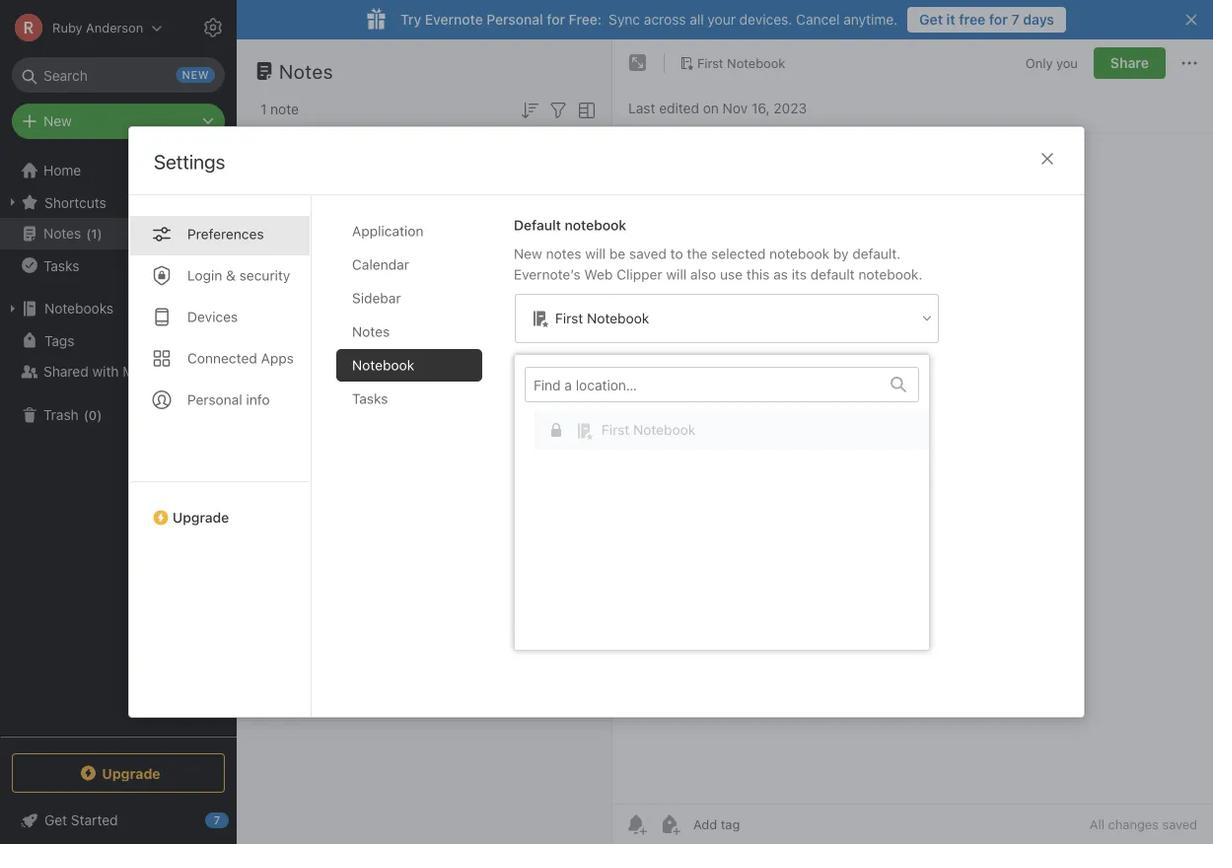 Task type: describe. For each thing, give the bounding box(es) containing it.
default
[[811, 266, 855, 283]]

first notebook row
[[525, 410, 939, 450]]

also
[[691, 266, 717, 283]]

first notebook inside cell
[[602, 422, 696, 438]]

sidebar tab
[[336, 282, 482, 315]]

shared
[[43, 364, 89, 380]]

anytime.
[[844, 11, 898, 28]]

application
[[352, 223, 424, 239]]

across
[[644, 11, 686, 28]]

1 horizontal spatial personal
[[487, 11, 543, 28]]

on
[[703, 100, 719, 116]]

notebook inside tab
[[352, 357, 415, 373]]

minutes
[[296, 215, 340, 228]]

you
[[1057, 56, 1078, 70]]

first notebook inside note window element
[[698, 55, 786, 70]]

close image
[[1036, 147, 1060, 171]]

preferences
[[187, 226, 264, 242]]

&
[[226, 267, 236, 284]]

1 vertical spatial first notebook button
[[515, 367, 939, 638]]

try
[[401, 11, 422, 28]]

1 vertical spatial upgrade button
[[12, 754, 225, 793]]

get it free for 7 days
[[920, 11, 1055, 28]]

upgrade for bottommost upgrade popup button
[[102, 765, 161, 782]]

a few minutes ago button
[[237, 134, 612, 253]]

sync
[[609, 11, 640, 28]]

first notebook inside default notebook field
[[556, 310, 649, 327]]

upgrade for upgrade popup button to the top
[[173, 510, 229, 526]]

connected apps
[[187, 350, 294, 367]]

saved inside note window element
[[1163, 817, 1198, 832]]

first notebook cell
[[535, 410, 939, 450]]

ago
[[343, 215, 364, 228]]

notes
[[546, 246, 582, 262]]

notes ( 1 )
[[43, 225, 102, 242]]

the
[[687, 246, 708, 262]]

info
[[246, 392, 270, 408]]

16,
[[752, 100, 770, 116]]

its
[[792, 266, 807, 283]]

days
[[1023, 11, 1055, 28]]

notebook inside new notes will be saved to the selected notebook by default. evernote's web clipper will also use this as its default notebook.
[[770, 246, 830, 262]]

calendar tab
[[336, 249, 482, 281]]

devices.
[[740, 11, 793, 28]]

notebooks link
[[0, 293, 236, 325]]

notebooks
[[44, 300, 114, 317]]

Search text field
[[26, 57, 211, 93]]

sidebar
[[352, 290, 401, 306]]

a
[[262, 215, 269, 228]]

your
[[708, 11, 736, 28]]

0
[[89, 408, 97, 423]]

login
[[187, 267, 222, 284]]

home link
[[0, 155, 237, 186]]

only
[[1026, 56, 1053, 70]]

0 horizontal spatial will
[[585, 246, 606, 262]]

) for notes
[[97, 226, 102, 241]]

settings
[[154, 150, 225, 173]]

trash
[[43, 407, 79, 423]]

application tab
[[336, 215, 482, 248]]

shared with me
[[43, 364, 142, 380]]

note
[[270, 101, 299, 117]]

home
[[43, 162, 81, 179]]

expand notebooks image
[[5, 301, 21, 317]]

it
[[947, 11, 956, 28]]

personal info
[[187, 392, 270, 408]]

free
[[959, 11, 986, 28]]

all
[[690, 11, 704, 28]]

tab list containing application
[[336, 215, 498, 717]]

with
[[92, 364, 119, 380]]

get it free for 7 days button
[[908, 7, 1067, 33]]

all changes saved
[[1090, 817, 1198, 832]]

nov
[[723, 100, 748, 116]]

expand note image
[[627, 51, 650, 75]]

first inside cell
[[602, 422, 630, 438]]

evernote's
[[514, 266, 581, 283]]

a few minutes ago
[[262, 215, 364, 228]]

cancel
[[796, 11, 840, 28]]

security
[[239, 267, 290, 284]]

note window element
[[613, 39, 1214, 845]]

connected
[[187, 350, 257, 367]]

Find a location… text field
[[526, 369, 879, 401]]

notebook.
[[859, 266, 923, 283]]

Note Editor text field
[[613, 134, 1214, 804]]

all
[[1090, 817, 1105, 832]]

use
[[720, 266, 743, 283]]

tasks inside button
[[43, 257, 79, 274]]

default notebook
[[514, 217, 627, 233]]

selected
[[712, 246, 766, 262]]

few
[[272, 215, 292, 228]]

web
[[585, 266, 613, 283]]



Task type: vqa. For each thing, say whether or not it's contained in the screenshot.
anytime.
yes



Task type: locate. For each thing, give the bounding box(es) containing it.
0 horizontal spatial personal
[[187, 392, 242, 408]]

1 horizontal spatial notebook
[[770, 246, 830, 262]]

new inside popup button
[[43, 113, 72, 129]]

note list element
[[237, 39, 613, 845]]

new for new notes will be saved to the selected notebook by default. evernote's web clipper will also use this as its default notebook.
[[514, 246, 542, 262]]

new notes will be saved to the selected notebook by default. evernote's web clipper will also use this as its default notebook.
[[514, 246, 923, 283]]

notebook tab
[[336, 349, 482, 382]]

trash ( 0 )
[[43, 407, 102, 423]]

first notebook up nov
[[698, 55, 786, 70]]

notebook down devices.
[[727, 55, 786, 70]]

notebook down "find a location…" text box
[[634, 422, 696, 438]]

notes inside tab
[[352, 324, 390, 340]]

only you
[[1026, 56, 1078, 70]]

tree containing home
[[0, 155, 237, 736]]

0 vertical spatial saved
[[630, 246, 667, 262]]

share
[[1111, 55, 1149, 71]]

last edited on nov 16, 2023
[[629, 100, 807, 116]]

personal right "evernote"
[[487, 11, 543, 28]]

as
[[774, 266, 788, 283]]

0 vertical spatial upgrade button
[[129, 482, 311, 534]]

for for 7
[[990, 11, 1008, 28]]

will up web
[[585, 246, 606, 262]]

1 vertical spatial saved
[[1163, 817, 1198, 832]]

1 vertical spatial new
[[514, 246, 542, 262]]

apps
[[261, 350, 294, 367]]

1 down shortcuts
[[91, 226, 97, 241]]

) down shortcuts button
[[97, 226, 102, 241]]

notes tab
[[336, 316, 482, 348]]

new
[[43, 113, 72, 129], [514, 246, 542, 262]]

to
[[671, 246, 683, 262]]

tasks tab
[[336, 383, 482, 415]]

tasks
[[43, 257, 79, 274], [352, 391, 388, 407]]

0 vertical spatial first
[[698, 55, 724, 70]]

upgrade button
[[129, 482, 311, 534], [12, 754, 225, 793]]

1 vertical spatial first
[[556, 310, 583, 327]]

be
[[610, 246, 626, 262]]

0 vertical spatial first notebook button
[[673, 49, 793, 77]]

0 vertical spatial new
[[43, 113, 72, 129]]

new for new
[[43, 113, 72, 129]]

0 horizontal spatial new
[[43, 113, 72, 129]]

0 horizontal spatial 1
[[91, 226, 97, 241]]

2 horizontal spatial notes
[[352, 324, 390, 340]]

first notebook button inside note window element
[[673, 49, 793, 77]]

default
[[514, 217, 561, 233]]

first inside note window element
[[698, 55, 724, 70]]

7
[[1012, 11, 1020, 28]]

1 horizontal spatial tasks
[[352, 391, 388, 407]]

0 vertical spatial will
[[585, 246, 606, 262]]

notebook
[[727, 55, 786, 70], [587, 310, 649, 327], [352, 357, 415, 373], [634, 422, 696, 438]]

2 horizontal spatial first
[[698, 55, 724, 70]]

0 vertical spatial )
[[97, 226, 102, 241]]

shortcuts button
[[0, 186, 236, 218]]

by
[[834, 246, 849, 262]]

1 vertical spatial 1
[[91, 226, 97, 241]]

personal
[[487, 11, 543, 28], [187, 392, 242, 408]]

1 vertical spatial )
[[97, 408, 102, 423]]

new up evernote's
[[514, 246, 542, 262]]

1 vertical spatial notebook
[[770, 246, 830, 262]]

notes down shortcuts
[[43, 225, 81, 242]]

1 vertical spatial first notebook
[[556, 310, 649, 327]]

for
[[547, 11, 565, 28], [990, 11, 1008, 28]]

settings image
[[201, 16, 225, 39]]

1 for from the left
[[547, 11, 565, 28]]

saved right changes
[[1163, 817, 1198, 832]]

notes
[[279, 59, 334, 82], [43, 225, 81, 242], [352, 324, 390, 340]]

notebook up the its
[[770, 246, 830, 262]]

saved up the clipper
[[630, 246, 667, 262]]

will
[[585, 246, 606, 262], [666, 266, 687, 283]]

me
[[123, 364, 142, 380]]

first notebook down web
[[556, 310, 649, 327]]

saved inside new notes will be saved to the selected notebook by default. evernote's web clipper will also use this as its default notebook.
[[630, 246, 667, 262]]

Default notebook field
[[514, 293, 940, 344]]

1 horizontal spatial upgrade
[[173, 510, 229, 526]]

free:
[[569, 11, 602, 28]]

0 vertical spatial personal
[[487, 11, 543, 28]]

1 horizontal spatial tab list
[[336, 215, 498, 717]]

tags
[[44, 332, 74, 349]]

default.
[[853, 246, 901, 262]]

new button
[[12, 104, 225, 139]]

for for free:
[[547, 11, 565, 28]]

tags button
[[0, 325, 236, 356]]

2 vertical spatial notes
[[352, 324, 390, 340]]

Find a location field
[[525, 367, 939, 638]]

for left free: at the left top
[[547, 11, 565, 28]]

first notebook button
[[673, 49, 793, 77], [515, 367, 939, 638]]

0 horizontal spatial notebook
[[565, 217, 627, 233]]

login & security
[[187, 267, 290, 284]]

( right trash
[[84, 408, 89, 423]]

1 vertical spatial notes
[[43, 225, 81, 242]]

1 horizontal spatial new
[[514, 246, 542, 262]]

1 vertical spatial personal
[[187, 392, 242, 408]]

) inside trash ( 0 )
[[97, 408, 102, 423]]

) inside the notes ( 1 )
[[97, 226, 102, 241]]

1 horizontal spatial 1
[[260, 101, 267, 117]]

notebook
[[565, 217, 627, 233], [770, 246, 830, 262]]

0 vertical spatial upgrade
[[173, 510, 229, 526]]

1 vertical spatial (
[[84, 408, 89, 423]]

add tag image
[[658, 813, 682, 837]]

try evernote personal for free: sync across all your devices. cancel anytime.
[[401, 11, 898, 28]]

notebook up "be"
[[565, 217, 627, 233]]

first
[[698, 55, 724, 70], [556, 310, 583, 327], [602, 422, 630, 438]]

first notebook
[[698, 55, 786, 70], [556, 310, 649, 327], [602, 422, 696, 438]]

notebook inside note window element
[[727, 55, 786, 70]]

2023
[[774, 100, 807, 116]]

first down "find a location…" text box
[[602, 422, 630, 438]]

edited
[[659, 100, 700, 116]]

notebook down web
[[587, 310, 649, 327]]

1 horizontal spatial notes
[[279, 59, 334, 82]]

0 horizontal spatial first
[[556, 310, 583, 327]]

None search field
[[26, 57, 211, 93]]

this
[[747, 266, 770, 283]]

add a reminder image
[[625, 813, 648, 837]]

0 vertical spatial notebook
[[565, 217, 627, 233]]

first down evernote's
[[556, 310, 583, 327]]

notebook inside cell
[[634, 422, 696, 438]]

0 vertical spatial notes
[[279, 59, 334, 82]]

1 vertical spatial will
[[666, 266, 687, 283]]

tree
[[0, 155, 237, 736]]

changes
[[1109, 817, 1159, 832]]

2 ) from the top
[[97, 408, 102, 423]]

evernote
[[425, 11, 483, 28]]

( inside trash ( 0 )
[[84, 408, 89, 423]]

upgrade
[[173, 510, 229, 526], [102, 765, 161, 782]]

) right trash
[[97, 408, 102, 423]]

new up the home
[[43, 113, 72, 129]]

notes up note
[[279, 59, 334, 82]]

(
[[86, 226, 91, 241], [84, 408, 89, 423]]

get
[[920, 11, 943, 28]]

1 inside the notes ( 1 )
[[91, 226, 97, 241]]

( for trash
[[84, 408, 89, 423]]

tab list containing preferences
[[129, 195, 312, 717]]

1 note
[[260, 101, 299, 117]]

for inside get it free for 7 days button
[[990, 11, 1008, 28]]

personal down connected
[[187, 392, 242, 408]]

1 vertical spatial upgrade
[[102, 765, 161, 782]]

0 vertical spatial (
[[86, 226, 91, 241]]

tasks down notebook tab at top
[[352, 391, 388, 407]]

first down your
[[698, 55, 724, 70]]

1 ) from the top
[[97, 226, 102, 241]]

for left 7
[[990, 11, 1008, 28]]

devices
[[187, 309, 238, 325]]

1 vertical spatial tasks
[[352, 391, 388, 407]]

0 vertical spatial first notebook
[[698, 55, 786, 70]]

tasks button
[[0, 250, 236, 281]]

will down to
[[666, 266, 687, 283]]

notebook down notes tab
[[352, 357, 415, 373]]

0 vertical spatial 1
[[260, 101, 267, 117]]

shared with me link
[[0, 356, 236, 388]]

last
[[629, 100, 656, 116]]

0 horizontal spatial notes
[[43, 225, 81, 242]]

( inside the notes ( 1 )
[[86, 226, 91, 241]]

1 horizontal spatial will
[[666, 266, 687, 283]]

0 horizontal spatial tab list
[[129, 195, 312, 717]]

)
[[97, 226, 102, 241], [97, 408, 102, 423]]

( down shortcuts
[[86, 226, 91, 241]]

1 horizontal spatial saved
[[1163, 817, 1198, 832]]

shortcuts
[[44, 194, 106, 210]]

0 vertical spatial tasks
[[43, 257, 79, 274]]

calendar
[[352, 257, 409, 273]]

new inside new notes will be saved to the selected notebook by default. evernote's web clipper will also use this as its default notebook.
[[514, 246, 542, 262]]

0 horizontal spatial saved
[[630, 246, 667, 262]]

first notebook down "find a location…" text box
[[602, 422, 696, 438]]

notes down sidebar
[[352, 324, 390, 340]]

2 vertical spatial first notebook
[[602, 422, 696, 438]]

1 left note
[[260, 101, 267, 117]]

0 horizontal spatial for
[[547, 11, 565, 28]]

1 horizontal spatial for
[[990, 11, 1008, 28]]

tab list
[[129, 195, 312, 717], [336, 215, 498, 717]]

saved
[[630, 246, 667, 262], [1163, 817, 1198, 832]]

2 for from the left
[[990, 11, 1008, 28]]

clipper
[[617, 266, 663, 283]]

share button
[[1094, 47, 1166, 79]]

) for trash
[[97, 408, 102, 423]]

( for notes
[[86, 226, 91, 241]]

0 horizontal spatial tasks
[[43, 257, 79, 274]]

tasks inside tab
[[352, 391, 388, 407]]

0 horizontal spatial upgrade
[[102, 765, 161, 782]]

1 inside note list element
[[260, 101, 267, 117]]

2 vertical spatial first
[[602, 422, 630, 438]]

notes inside note list element
[[279, 59, 334, 82]]

tasks down the notes ( 1 )
[[43, 257, 79, 274]]

1 horizontal spatial first
[[602, 422, 630, 438]]

first inside default notebook field
[[556, 310, 583, 327]]



